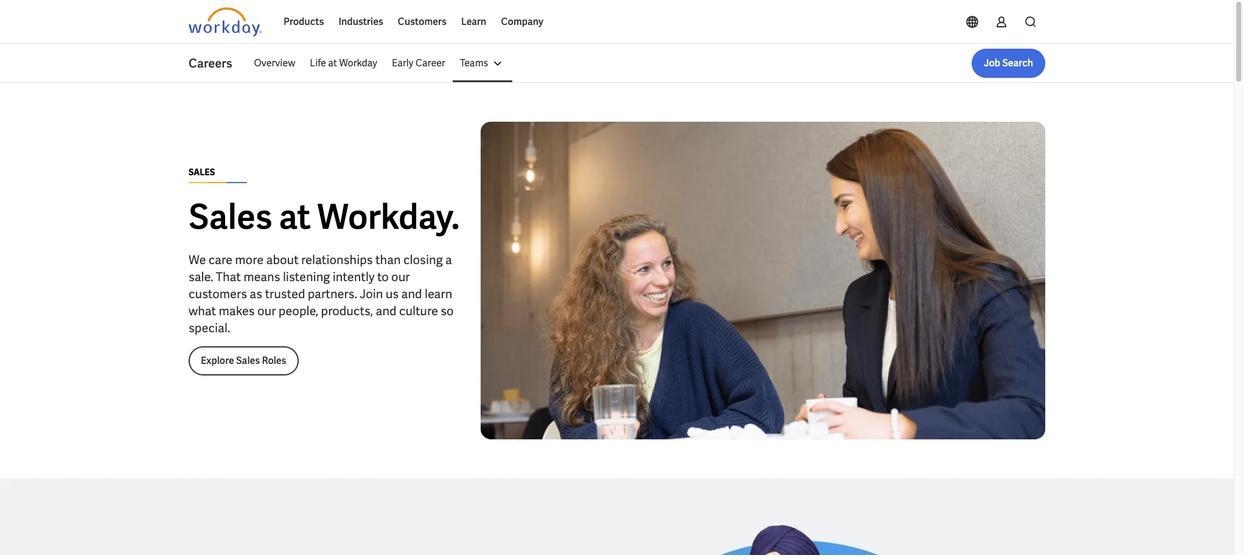 Task type: vqa. For each thing, say whether or not it's contained in the screenshot.
the Roles at bottom left
yes



Task type: describe. For each thing, give the bounding box(es) containing it.
teams button
[[453, 49, 513, 78]]

culture
[[399, 303, 438, 319]]

explore sales roles link
[[189, 346, 299, 376]]

makes
[[219, 303, 255, 319]]

join
[[360, 286, 383, 302]]

a
[[445, 252, 452, 268]]

customers button
[[391, 7, 454, 37]]

list containing overview
[[247, 49, 1046, 78]]

0 vertical spatial our
[[391, 269, 410, 285]]

relationships
[[301, 252, 373, 268]]

0 vertical spatial and
[[401, 286, 422, 302]]

early
[[392, 57, 414, 69]]

about
[[266, 252, 299, 268]]

search
[[1002, 57, 1033, 69]]

company button
[[494, 7, 551, 37]]

explore sales roles
[[201, 354, 286, 367]]

image of sales team image
[[481, 122, 1046, 440]]

industries
[[339, 15, 383, 28]]

0 vertical spatial sales
[[189, 195, 272, 239]]

learn
[[461, 15, 487, 28]]

job search link
[[972, 49, 1046, 78]]

we care more about relationships than closing a sale. that means listening intently to our customers as trusted partners. join us and learn what makes our people, products, and culture so special.
[[189, 252, 454, 336]]

overview
[[254, 57, 295, 69]]

listening
[[283, 269, 330, 285]]

special.
[[189, 320, 230, 336]]

closing
[[403, 252, 443, 268]]

what
[[189, 303, 216, 319]]

products
[[284, 15, 324, 28]]

products,
[[321, 303, 373, 319]]

customers
[[189, 286, 247, 302]]

than
[[375, 252, 401, 268]]

so
[[441, 303, 454, 319]]

menu containing overview
[[247, 49, 513, 78]]

customers
[[398, 15, 447, 28]]

explore
[[201, 354, 234, 367]]

at for workday.
[[279, 195, 311, 239]]

early career
[[392, 57, 445, 69]]

trusted
[[265, 286, 305, 302]]

care
[[209, 252, 232, 268]]

job
[[984, 57, 1001, 69]]

life at workday link
[[303, 49, 385, 78]]



Task type: locate. For each thing, give the bounding box(es) containing it.
our right to
[[391, 269, 410, 285]]

our down as on the left of page
[[257, 303, 276, 319]]

career
[[416, 57, 445, 69]]

1 vertical spatial our
[[257, 303, 276, 319]]

sales left roles
[[236, 354, 260, 367]]

early career link
[[385, 49, 453, 78]]

1 horizontal spatial our
[[391, 269, 410, 285]]

sales
[[189, 195, 272, 239], [236, 354, 260, 367]]

sales up care
[[189, 195, 272, 239]]

we
[[189, 252, 206, 268]]

and
[[401, 286, 422, 302], [376, 303, 397, 319]]

partners.
[[308, 286, 357, 302]]

that
[[216, 269, 241, 285]]

0 vertical spatial at
[[328, 57, 337, 69]]

0 horizontal spatial and
[[376, 303, 397, 319]]

learn button
[[454, 7, 494, 37]]

0 horizontal spatial at
[[279, 195, 311, 239]]

at right life
[[328, 57, 337, 69]]

life
[[310, 57, 326, 69]]

and down us
[[376, 303, 397, 319]]

sales
[[189, 167, 215, 178]]

at for workday
[[328, 57, 337, 69]]

at up about
[[279, 195, 311, 239]]

go to the homepage image
[[189, 7, 262, 37]]

at inside life at workday link
[[328, 57, 337, 69]]

list
[[247, 49, 1046, 78]]

sales at workday.
[[189, 195, 460, 239]]

sale.
[[189, 269, 213, 285]]

job search
[[984, 57, 1033, 69]]

to
[[377, 269, 389, 285]]

more
[[235, 252, 264, 268]]

roles
[[262, 354, 286, 367]]

life at workday
[[310, 57, 377, 69]]

people,
[[279, 303, 318, 319]]

teams
[[460, 57, 488, 69]]

why workday image of sales image
[[554, 518, 1046, 555]]

workday
[[339, 57, 377, 69]]

menu
[[247, 49, 513, 78]]

1 horizontal spatial and
[[401, 286, 422, 302]]

careers link
[[189, 55, 247, 72]]

as
[[250, 286, 262, 302]]

1 vertical spatial sales
[[236, 354, 260, 367]]

company
[[501, 15, 543, 28]]

careers
[[189, 55, 232, 71]]

at
[[328, 57, 337, 69], [279, 195, 311, 239]]

overview link
[[247, 49, 303, 78]]

intently
[[333, 269, 375, 285]]

our
[[391, 269, 410, 285], [257, 303, 276, 319]]

means
[[244, 269, 280, 285]]

us
[[386, 286, 399, 302]]

1 vertical spatial and
[[376, 303, 397, 319]]

1 vertical spatial at
[[279, 195, 311, 239]]

1 horizontal spatial at
[[328, 57, 337, 69]]

and up culture
[[401, 286, 422, 302]]

learn
[[425, 286, 452, 302]]

industries button
[[331, 7, 391, 37]]

products button
[[276, 7, 331, 37]]

workday.
[[317, 195, 460, 239]]

0 horizontal spatial our
[[257, 303, 276, 319]]



